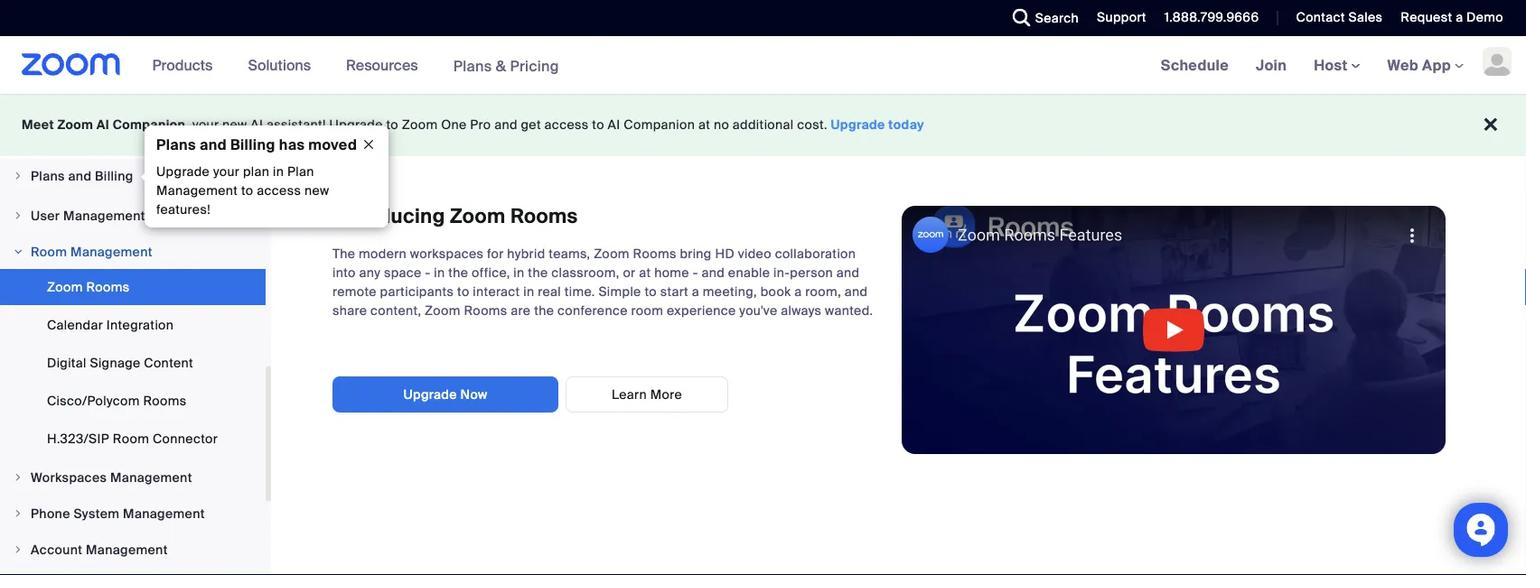 Task type: describe. For each thing, give the bounding box(es) containing it.
host
[[1314, 56, 1351, 75]]

in inside upgrade your plan in plan management to access new features!
[[273, 164, 284, 180]]

phone system management menu item
[[0, 497, 266, 531]]

learn
[[612, 386, 647, 403]]

3 ai from the left
[[608, 117, 620, 133]]

office,
[[472, 265, 510, 281]]

sales
[[1349, 9, 1383, 26]]

and inside tooltip
[[200, 135, 227, 154]]

features!
[[156, 201, 211, 218]]

cost.
[[797, 117, 827, 133]]

person
[[790, 265, 833, 281]]

into
[[333, 265, 356, 281]]

your inside upgrade your plan in plan management to access new features!
[[213, 164, 240, 180]]

rooms up home
[[633, 246, 676, 262]]

search button
[[999, 0, 1083, 36]]

right image for workspaces
[[13, 473, 23, 483]]

digital
[[47, 355, 87, 371]]

workspaces management menu item
[[0, 461, 266, 495]]

assistant!
[[267, 117, 326, 133]]

solutions
[[248, 56, 311, 75]]

cisco/polycom
[[47, 393, 140, 409]]

upgrade right cost.
[[831, 117, 885, 133]]

products button
[[152, 36, 221, 94]]

time.
[[564, 284, 595, 300]]

&
[[496, 56, 506, 75]]

and down hd
[[702, 265, 725, 281]]

close image
[[354, 136, 383, 153]]

rooms down interact
[[464, 303, 507, 319]]

today
[[889, 117, 924, 133]]

more
[[650, 386, 682, 403]]

rooms inside zoom rooms link
[[86, 279, 130, 295]]

upgrade inside upgrade your plan in plan management to access new features!
[[156, 164, 210, 180]]

billing for plans and billing has moved
[[230, 135, 275, 154]]

home
[[654, 265, 689, 281]]

content,
[[371, 303, 421, 319]]

right image for room management
[[13, 247, 23, 258]]

pro
[[470, 117, 491, 133]]

calendar
[[47, 317, 103, 333]]

to up room
[[645, 284, 657, 300]]

one
[[441, 117, 467, 133]]

experience
[[667, 303, 736, 319]]

for
[[487, 246, 504, 262]]

meet zoom ai companion, your new ai assistant! upgrade to zoom one pro and get access to ai companion at no additional cost. upgrade today
[[22, 117, 924, 133]]

in left real
[[523, 284, 534, 300]]

bring
[[680, 246, 712, 262]]

video
[[738, 246, 772, 262]]

zoom rooms
[[47, 279, 130, 295]]

remote
[[333, 284, 377, 300]]

meeting,
[[703, 284, 757, 300]]

right image for account management
[[13, 545, 23, 556]]

the down 'workspaces'
[[448, 265, 468, 281]]

and inside the meet zoom ai companion, footer
[[494, 117, 518, 133]]

schedule
[[1161, 56, 1229, 75]]

plans for plans and billing has moved
[[156, 135, 196, 154]]

companion,
[[113, 117, 189, 133]]

workspaces
[[410, 246, 484, 262]]

zoom down participants
[[425, 303, 461, 319]]

now
[[460, 386, 488, 403]]

solutions button
[[248, 36, 319, 94]]

has
[[279, 135, 305, 154]]

enable
[[728, 265, 770, 281]]

meetings navigation
[[1147, 36, 1526, 95]]

learn more
[[612, 386, 682, 403]]

upgrade inside "link"
[[403, 386, 457, 403]]

app
[[1422, 56, 1451, 75]]

h.323/sip
[[47, 431, 109, 447]]

in-
[[773, 265, 790, 281]]

start
[[660, 284, 689, 300]]

wanted.
[[825, 303, 873, 319]]

2 ai from the left
[[251, 117, 263, 133]]

room inside menu
[[113, 431, 149, 447]]

right image for phone
[[13, 509, 23, 520]]

billing for plans and billing
[[95, 168, 133, 184]]

account
[[31, 542, 83, 558]]

room,
[[805, 284, 841, 300]]

1.888.799.9666
[[1165, 9, 1259, 26]]

management for account management
[[86, 542, 168, 558]]

your inside the meet zoom ai companion, footer
[[193, 117, 219, 133]]

share
[[333, 303, 367, 319]]

upgrade up close icon
[[329, 117, 383, 133]]

room
[[631, 303, 663, 319]]

digital signage content link
[[0, 345, 266, 381]]

plan
[[287, 164, 314, 180]]

join
[[1256, 56, 1287, 75]]

modern
[[359, 246, 407, 262]]

rooms inside cisco/polycom rooms link
[[143, 393, 187, 409]]

web app button
[[1387, 56, 1464, 75]]

management for workspaces management
[[110, 469, 192, 486]]

are
[[511, 303, 531, 319]]

1 - from the left
[[425, 265, 431, 281]]

meet
[[22, 117, 54, 133]]

cisco/polycom rooms link
[[0, 383, 266, 419]]

banner containing products
[[0, 36, 1526, 95]]

1 ai from the left
[[97, 117, 109, 133]]

and up the room,
[[837, 265, 860, 281]]

in down hybrid
[[514, 265, 525, 281]]

and up the wanted.
[[845, 284, 868, 300]]

room management menu item
[[0, 235, 266, 269]]

at inside the meet zoom ai companion, footer
[[698, 117, 710, 133]]

user management menu item
[[0, 199, 266, 233]]

to left 'companion'
[[592, 117, 604, 133]]

plans and billing has moved tooltip
[[140, 126, 389, 228]]

zoom inside the room management menu
[[47, 279, 83, 295]]

right image for user management
[[13, 211, 23, 221]]

2 - from the left
[[693, 265, 698, 281]]

plans for plans and billing
[[31, 168, 65, 184]]

plans and billing menu item
[[0, 159, 266, 197]]

request a demo
[[1401, 9, 1504, 26]]

or
[[623, 265, 636, 281]]

to inside upgrade your plan in plan management to access new features!
[[241, 183, 253, 199]]

meet zoom ai companion, footer
[[0, 94, 1526, 156]]

new inside the meet zoom ai companion, footer
[[222, 117, 247, 133]]

support
[[1097, 9, 1146, 26]]

h.323/sip room connector
[[47, 431, 218, 447]]

h.323/sip room connector link
[[0, 421, 266, 457]]

content
[[144, 355, 193, 371]]

phone
[[31, 506, 70, 522]]

upgrade now link
[[333, 377, 558, 413]]

to down the resources dropdown button
[[386, 117, 398, 133]]

interact
[[473, 284, 520, 300]]



Task type: vqa. For each thing, say whether or not it's contained in the screenshot.
conference
yes



Task type: locate. For each thing, give the bounding box(es) containing it.
at right or
[[639, 265, 651, 281]]

1 horizontal spatial -
[[693, 265, 698, 281]]

and up user management
[[68, 168, 92, 184]]

resources
[[346, 56, 418, 75]]

right image inside room management menu item
[[13, 247, 23, 258]]

management for room management
[[71, 244, 153, 260]]

admin menu menu
[[0, 159, 266, 576]]

in
[[273, 164, 284, 180], [434, 265, 445, 281], [514, 265, 525, 281], [523, 284, 534, 300]]

right image inside phone system management menu item
[[13, 509, 23, 520]]

to down plan
[[241, 183, 253, 199]]

menu item
[[0, 569, 266, 576]]

plans for plans & pricing
[[453, 56, 492, 75]]

-
[[425, 265, 431, 281], [693, 265, 698, 281]]

management down phone system management menu item
[[86, 542, 168, 558]]

right image
[[13, 171, 23, 182], [13, 473, 23, 483], [13, 509, 23, 520]]

2 horizontal spatial plans
[[453, 56, 492, 75]]

1 right image from the top
[[13, 211, 23, 221]]

learn more link
[[566, 377, 728, 413]]

in down 'workspaces'
[[434, 265, 445, 281]]

new down plan
[[304, 183, 329, 199]]

search
[[1035, 9, 1079, 26]]

plans and billing has moved
[[156, 135, 357, 154]]

billing inside tooltip
[[230, 135, 275, 154]]

0 horizontal spatial new
[[222, 117, 247, 133]]

zoom up calendar
[[47, 279, 83, 295]]

products
[[152, 56, 213, 75]]

your up the plans and billing has moved
[[193, 117, 219, 133]]

management up zoom rooms link
[[71, 244, 153, 260]]

simple
[[599, 284, 641, 300]]

plans inside "product information" navigation
[[453, 56, 492, 75]]

room down user
[[31, 244, 67, 260]]

integration
[[106, 317, 174, 333]]

banner
[[0, 36, 1526, 95]]

resources button
[[346, 36, 426, 94]]

right image inside workspaces management menu item
[[13, 473, 23, 483]]

system
[[74, 506, 120, 522]]

room inside menu item
[[31, 244, 67, 260]]

0 vertical spatial at
[[698, 117, 710, 133]]

1 horizontal spatial access
[[544, 117, 589, 133]]

0 vertical spatial plans
[[453, 56, 492, 75]]

2 horizontal spatial a
[[1456, 9, 1463, 26]]

plans inside "plans and billing" menu item
[[31, 168, 65, 184]]

book
[[760, 284, 791, 300]]

ai
[[97, 117, 109, 133], [251, 117, 263, 133], [608, 117, 620, 133]]

right image down meet
[[13, 171, 23, 182]]

the down real
[[534, 303, 554, 319]]

room
[[31, 244, 67, 260], [113, 431, 149, 447]]

join link
[[1242, 36, 1300, 94]]

0 vertical spatial room
[[31, 244, 67, 260]]

upgrade today link
[[831, 117, 924, 133]]

management down workspaces management menu item
[[123, 506, 205, 522]]

billing up user management menu item
[[95, 168, 133, 184]]

plans & pricing
[[453, 56, 559, 75]]

0 vertical spatial new
[[222, 117, 247, 133]]

0 horizontal spatial a
[[692, 284, 699, 300]]

billing up plan
[[230, 135, 275, 154]]

right image inside user management menu item
[[13, 211, 23, 221]]

collaboration
[[775, 246, 856, 262]]

zoom up or
[[594, 246, 630, 262]]

1 vertical spatial new
[[304, 183, 329, 199]]

0 vertical spatial your
[[193, 117, 219, 133]]

1.888.799.9666 button up schedule
[[1151, 0, 1264, 36]]

and inside menu item
[[68, 168, 92, 184]]

schedule link
[[1147, 36, 1242, 94]]

0 vertical spatial billing
[[230, 135, 275, 154]]

0 horizontal spatial ai
[[97, 117, 109, 133]]

request a demo link
[[1387, 0, 1526, 36], [1401, 9, 1504, 26]]

0 horizontal spatial -
[[425, 265, 431, 281]]

0 horizontal spatial access
[[257, 183, 301, 199]]

plans
[[453, 56, 492, 75], [156, 135, 196, 154], [31, 168, 65, 184]]

right image left room management
[[13, 247, 23, 258]]

0 horizontal spatial plans
[[31, 168, 65, 184]]

0 horizontal spatial billing
[[95, 168, 133, 184]]

plans down companion,
[[156, 135, 196, 154]]

a left the demo
[[1456, 9, 1463, 26]]

at inside the modern workspaces for hybrid teams, zoom rooms bring hd video collaboration into any space - in the office, in the classroom, or at home - and enable in-person and remote participants to interact in real time. simple to start a meeting, book a room, and share content, zoom rooms are the conference room experience you've always wanted.
[[639, 265, 651, 281]]

billing
[[230, 135, 275, 154], [95, 168, 133, 184]]

in right plan
[[273, 164, 284, 180]]

plans & pricing link
[[453, 56, 559, 75], [453, 56, 559, 75]]

cisco/polycom rooms
[[47, 393, 187, 409]]

2 horizontal spatial ai
[[608, 117, 620, 133]]

upgrade your plan in plan management to access new features!
[[156, 164, 329, 218]]

ai up the plans and billing has moved
[[251, 117, 263, 133]]

access inside the meet zoom ai companion, footer
[[544, 117, 589, 133]]

1 horizontal spatial ai
[[251, 117, 263, 133]]

new inside upgrade your plan in plan management to access new features!
[[304, 183, 329, 199]]

management inside upgrade your plan in plan management to access new features!
[[156, 183, 238, 199]]

room down cisco/polycom rooms link
[[113, 431, 149, 447]]

phone system management
[[31, 506, 205, 522]]

to left interact
[[457, 284, 469, 300]]

management for user management
[[63, 207, 145, 224]]

2 right image from the top
[[13, 247, 23, 258]]

always
[[781, 303, 822, 319]]

1 vertical spatial at
[[639, 265, 651, 281]]

- down bring in the top left of the page
[[693, 265, 698, 281]]

calendar integration
[[47, 317, 174, 333]]

zoom
[[57, 117, 93, 133], [402, 117, 438, 133], [450, 204, 506, 230], [594, 246, 630, 262], [47, 279, 83, 295], [425, 303, 461, 319]]

plans and billing
[[31, 168, 133, 184]]

new up the plans and billing has moved
[[222, 117, 247, 133]]

2 right image from the top
[[13, 473, 23, 483]]

moved
[[308, 135, 357, 154]]

1 vertical spatial your
[[213, 164, 240, 180]]

introducing zoom rooms
[[333, 204, 578, 230]]

1 vertical spatial billing
[[95, 168, 133, 184]]

workspaces
[[31, 469, 107, 486]]

right image inside "plans and billing" menu item
[[13, 171, 23, 182]]

zoom rooms link
[[0, 269, 266, 305]]

get
[[521, 117, 541, 133]]

at left no
[[698, 117, 710, 133]]

zoom logo image
[[22, 53, 121, 76]]

pricing
[[510, 56, 559, 75]]

0 horizontal spatial room
[[31, 244, 67, 260]]

right image left user
[[13, 211, 23, 221]]

space
[[384, 265, 422, 281]]

your
[[193, 117, 219, 133], [213, 164, 240, 180]]

management up room management
[[63, 207, 145, 224]]

upgrade now
[[403, 386, 488, 403]]

user management
[[31, 207, 145, 224]]

conference
[[558, 303, 628, 319]]

real
[[538, 284, 561, 300]]

upgrade up 'features!'
[[156, 164, 210, 180]]

teams,
[[549, 246, 590, 262]]

upgrade left "now"
[[403, 386, 457, 403]]

0 vertical spatial right image
[[13, 211, 23, 221]]

a up experience
[[692, 284, 699, 300]]

1 vertical spatial right image
[[13, 473, 23, 483]]

room management
[[31, 244, 153, 260]]

1 vertical spatial plans
[[156, 135, 196, 154]]

management inside menu item
[[123, 506, 205, 522]]

rooms up hybrid
[[510, 204, 578, 230]]

demo
[[1467, 9, 1504, 26]]

3 right image from the top
[[13, 545, 23, 556]]

access inside upgrade your plan in plan management to access new features!
[[257, 183, 301, 199]]

rooms up calendar integration
[[86, 279, 130, 295]]

introducing
[[333, 204, 445, 230]]

access right the get
[[544, 117, 589, 133]]

rooms down content
[[143, 393, 187, 409]]

plans inside plans and billing has moved tooltip
[[156, 135, 196, 154]]

additional
[[733, 117, 794, 133]]

web
[[1387, 56, 1419, 75]]

right image left workspaces
[[13, 473, 23, 483]]

product information navigation
[[139, 36, 573, 95]]

1 right image from the top
[[13, 171, 23, 182]]

calendar integration link
[[0, 307, 266, 343]]

request
[[1401, 9, 1452, 26]]

companion
[[624, 117, 695, 133]]

zoom left one
[[402, 117, 438, 133]]

right image
[[13, 211, 23, 221], [13, 247, 23, 258], [13, 545, 23, 556]]

management
[[156, 183, 238, 199], [63, 207, 145, 224], [71, 244, 153, 260], [110, 469, 192, 486], [123, 506, 205, 522], [86, 542, 168, 558]]

1 vertical spatial access
[[257, 183, 301, 199]]

management up phone system management menu item
[[110, 469, 192, 486]]

1 horizontal spatial room
[[113, 431, 149, 447]]

connector
[[153, 431, 218, 447]]

the up real
[[528, 265, 548, 281]]

0 vertical spatial access
[[544, 117, 589, 133]]

1 horizontal spatial billing
[[230, 135, 275, 154]]

account management menu item
[[0, 533, 266, 567]]

room management menu
[[0, 269, 266, 459]]

no
[[714, 117, 729, 133]]

contact sales link
[[1283, 0, 1387, 36], [1296, 9, 1383, 26]]

a up always
[[795, 284, 802, 300]]

2 vertical spatial right image
[[13, 509, 23, 520]]

2 vertical spatial right image
[[13, 545, 23, 556]]

plan
[[243, 164, 269, 180]]

right image for plans
[[13, 171, 23, 182]]

1 vertical spatial right image
[[13, 247, 23, 258]]

2 vertical spatial plans
[[31, 168, 65, 184]]

1 horizontal spatial at
[[698, 117, 710, 133]]

any
[[359, 265, 381, 281]]

plans up user
[[31, 168, 65, 184]]

ai left companion,
[[97, 117, 109, 133]]

plans left &
[[453, 56, 492, 75]]

hd
[[715, 246, 735, 262]]

3 right image from the top
[[13, 509, 23, 520]]

access down plan
[[257, 183, 301, 199]]

1.888.799.9666 button up schedule link
[[1165, 9, 1259, 26]]

management up 'features!'
[[156, 183, 238, 199]]

at
[[698, 117, 710, 133], [639, 265, 651, 281]]

workspaces management
[[31, 469, 192, 486]]

hybrid
[[507, 246, 545, 262]]

1 vertical spatial room
[[113, 431, 149, 447]]

ai left 'companion'
[[608, 117, 620, 133]]

and left the get
[[494, 117, 518, 133]]

0 horizontal spatial at
[[639, 265, 651, 281]]

1 horizontal spatial new
[[304, 183, 329, 199]]

profile picture image
[[1483, 47, 1512, 76]]

0 vertical spatial right image
[[13, 171, 23, 182]]

zoom up for
[[450, 204, 506, 230]]

zoom right meet
[[57, 117, 93, 133]]

host button
[[1314, 56, 1360, 75]]

right image left phone
[[13, 509, 23, 520]]

- up participants
[[425, 265, 431, 281]]

a
[[1456, 9, 1463, 26], [692, 284, 699, 300], [795, 284, 802, 300]]

rooms
[[510, 204, 578, 230], [633, 246, 676, 262], [86, 279, 130, 295], [464, 303, 507, 319], [143, 393, 187, 409]]

contact sales
[[1296, 9, 1383, 26]]

1 horizontal spatial plans
[[156, 135, 196, 154]]

you've
[[739, 303, 777, 319]]

your left plan
[[213, 164, 240, 180]]

participants
[[380, 284, 454, 300]]

billing inside menu item
[[95, 168, 133, 184]]

and up upgrade your plan in plan management to access new features!
[[200, 135, 227, 154]]

upgrade
[[329, 117, 383, 133], [831, 117, 885, 133], [156, 164, 210, 180], [403, 386, 457, 403]]

right image left account on the left bottom of page
[[13, 545, 23, 556]]

right image inside 'account management' menu item
[[13, 545, 23, 556]]

the
[[333, 246, 355, 262]]

1 horizontal spatial a
[[795, 284, 802, 300]]

signage
[[90, 355, 140, 371]]



